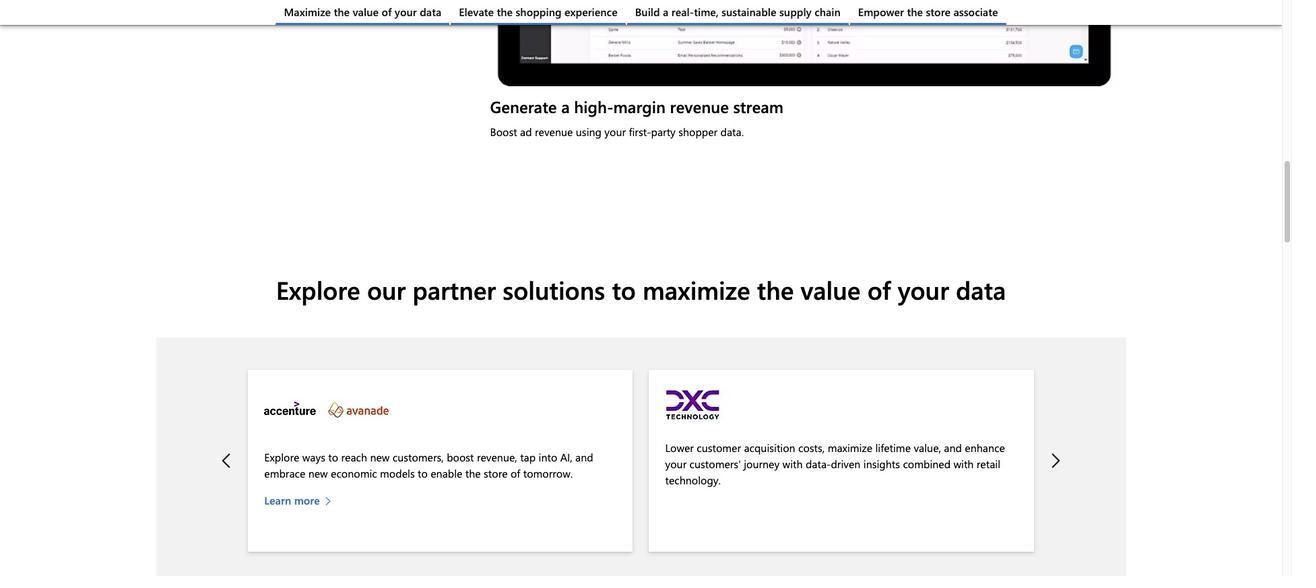 Task type: describe. For each thing, give the bounding box(es) containing it.
lower customer acquisition costs, maximize lifetime value, and enhance your customers' journey with data-driven insights combined with retail technology.
[[666, 441, 1006, 487]]

enhance
[[966, 441, 1006, 455]]

elevate
[[459, 5, 494, 19]]

more
[[294, 493, 320, 508]]

into
[[539, 450, 558, 464]]

elevate the shopping experience
[[459, 5, 618, 19]]

first-
[[629, 125, 652, 139]]

1 vertical spatial revenue
[[535, 125, 573, 139]]

driven
[[831, 457, 861, 471]]

stream
[[734, 95, 784, 117]]

your inside lower customer acquisition costs, maximize lifetime value, and enhance your customers' journey with data-driven insights combined with retail technology.
[[666, 457, 687, 471]]

explore for explore ways to reach new customers, boost revenue, tap into ai, and embrace new economic models to enable the store of tomorrow.
[[264, 450, 300, 464]]

0 horizontal spatial to
[[328, 450, 338, 464]]

time,
[[694, 5, 719, 19]]

our
[[367, 273, 406, 306]]

and inside explore ways to reach new customers, boost revenue, tap into ai, and embrace new economic models to enable the store of tomorrow.
[[576, 450, 594, 464]]

tap
[[521, 450, 536, 464]]

experience
[[565, 5, 618, 19]]

solutions
[[503, 273, 606, 306]]

the for elevate
[[497, 5, 513, 19]]

the for maximize
[[334, 5, 350, 19]]

insights
[[864, 457, 901, 471]]

1 horizontal spatial new
[[370, 450, 390, 464]]

customers'
[[690, 457, 741, 471]]

boost
[[490, 125, 517, 139]]

party
[[652, 125, 676, 139]]

high-
[[575, 95, 614, 117]]

customer
[[697, 441, 742, 455]]

data inside the microsoft-cloud-for-retail tab list
[[420, 5, 442, 19]]

and inside lower customer acquisition costs, maximize lifetime value, and enhance your customers' journey with data-driven insights combined with retail technology.
[[945, 441, 963, 455]]

models
[[380, 466, 415, 481]]

revenue,
[[477, 450, 518, 464]]

real-
[[672, 5, 694, 19]]

partner
[[413, 273, 496, 306]]

retail
[[977, 457, 1001, 471]]

1 horizontal spatial revenue
[[670, 95, 729, 117]]

dxc image
[[666, 386, 767, 424]]

maximize
[[284, 5, 331, 19]]

1 vertical spatial of
[[868, 273, 892, 306]]

store inside explore ways to reach new customers, boost revenue, tap into ai, and embrace new economic models to enable the store of tomorrow.
[[484, 466, 508, 481]]

boost
[[447, 450, 474, 464]]

data-
[[806, 457, 831, 471]]

maximize the value of your data link
[[276, 0, 450, 25]]

reach
[[341, 450, 367, 464]]

empower the store associate
[[859, 5, 999, 19]]

lower
[[666, 441, 694, 455]]

elevate the shopping experience link
[[451, 0, 626, 25]]

ways
[[302, 450, 326, 464]]

build
[[635, 5, 660, 19]]



Task type: locate. For each thing, give the bounding box(es) containing it.
and
[[945, 441, 963, 455], [576, 450, 594, 464]]

value
[[353, 5, 379, 19], [801, 273, 861, 306]]

2 vertical spatial to
[[418, 466, 428, 481]]

combined
[[904, 457, 951, 471]]

associate
[[954, 5, 999, 19]]

value,
[[914, 441, 942, 455]]

boost ad revenue using your first-party shopper data.
[[490, 125, 744, 139]]

of inside explore ways to reach new customers, boost revenue, tap into ai, and embrace new economic models to enable the store of tomorrow.
[[511, 466, 521, 481]]

with left retail
[[954, 457, 974, 471]]

0 vertical spatial store
[[926, 5, 951, 19]]

store inside the microsoft-cloud-for-retail tab list
[[926, 5, 951, 19]]

enable
[[431, 466, 463, 481]]

ai,
[[561, 450, 573, 464]]

acquisition
[[744, 441, 796, 455]]

a left high-
[[562, 95, 570, 117]]

0 vertical spatial a
[[663, 5, 669, 19]]

revenue right 'ad'
[[535, 125, 573, 139]]

explore inside explore ways to reach new customers, boost revenue, tap into ai, and embrace new economic models to enable the store of tomorrow.
[[264, 450, 300, 464]]

and right ai,
[[576, 450, 594, 464]]

0 horizontal spatial data
[[420, 5, 442, 19]]

2 vertical spatial of
[[511, 466, 521, 481]]

1 vertical spatial data
[[957, 273, 1007, 306]]

customers,
[[393, 450, 444, 464]]

with down costs,
[[783, 457, 803, 471]]

0 horizontal spatial revenue
[[535, 125, 573, 139]]

0 horizontal spatial a
[[562, 95, 570, 117]]

1 vertical spatial to
[[328, 450, 338, 464]]

0 vertical spatial of
[[382, 5, 392, 19]]

embrace
[[264, 466, 306, 481]]

explore our partner solutions to maximize the value of your data
[[276, 273, 1007, 306]]

a left real-
[[663, 5, 669, 19]]

learn
[[264, 493, 291, 508]]

0 horizontal spatial of
[[382, 5, 392, 19]]

new down ways
[[309, 466, 328, 481]]

explore for explore our partner solutions to maximize the value of your data
[[276, 273, 360, 306]]

0 vertical spatial data
[[420, 5, 442, 19]]

0 horizontal spatial and
[[576, 450, 594, 464]]

store
[[926, 5, 951, 19], [484, 466, 508, 481]]

microsoft-cloud-for-retail tab list
[[0, 0, 1283, 25]]

using
[[576, 125, 602, 139]]

0 vertical spatial to
[[612, 273, 636, 306]]

generate
[[490, 95, 557, 117]]

empower the store associate link
[[851, 0, 1007, 25]]

and right value,
[[945, 441, 963, 455]]

supply
[[780, 5, 812, 19]]

chain
[[815, 5, 841, 19]]

a dashboard displaying data in microsoft promoteiq. image
[[490, 0, 1119, 86]]

revenue up shopper
[[670, 95, 729, 117]]

0 vertical spatial maximize
[[643, 273, 751, 306]]

ad
[[520, 125, 532, 139]]

your
[[395, 5, 417, 19], [605, 125, 626, 139], [898, 273, 950, 306], [666, 457, 687, 471]]

0 horizontal spatial maximize
[[643, 273, 751, 306]]

a for generate
[[562, 95, 570, 117]]

1 vertical spatial maximize
[[828, 441, 873, 455]]

revenue
[[670, 95, 729, 117], [535, 125, 573, 139]]

0 horizontal spatial new
[[309, 466, 328, 481]]

sustainable
[[722, 5, 777, 19]]

1 vertical spatial store
[[484, 466, 508, 481]]

1 horizontal spatial value
[[801, 273, 861, 306]]

1 with from the left
[[783, 457, 803, 471]]

shopping
[[516, 5, 562, 19]]

explore
[[276, 273, 360, 306], [264, 450, 300, 464]]

data.
[[721, 125, 744, 139]]

1 vertical spatial explore
[[264, 450, 300, 464]]

1 horizontal spatial of
[[511, 466, 521, 481]]

technology.
[[666, 473, 721, 487]]

1 horizontal spatial with
[[954, 457, 974, 471]]

maximize
[[643, 273, 751, 306], [828, 441, 873, 455]]

lifetime
[[876, 441, 911, 455]]

build a real-time, sustainable supply chain
[[635, 5, 841, 19]]

2 horizontal spatial to
[[612, 273, 636, 306]]

of
[[382, 5, 392, 19], [868, 273, 892, 306], [511, 466, 521, 481]]

1 horizontal spatial maximize
[[828, 441, 873, 455]]

a inside tab list
[[663, 5, 669, 19]]

shopper
[[679, 125, 718, 139]]

0 horizontal spatial store
[[484, 466, 508, 481]]

explore ways to reach new customers, boost revenue, tap into ai, and embrace new economic models to enable the store of tomorrow.
[[264, 450, 594, 481]]

1 horizontal spatial a
[[663, 5, 669, 19]]

maximize the value of your data
[[284, 5, 442, 19]]

0 horizontal spatial with
[[783, 457, 803, 471]]

a for build
[[663, 5, 669, 19]]

store left associate
[[926, 5, 951, 19]]

the for empower
[[908, 5, 924, 19]]

the
[[334, 5, 350, 19], [497, 5, 513, 19], [908, 5, 924, 19], [758, 273, 794, 306], [466, 466, 481, 481]]

empower
[[859, 5, 905, 19]]

journey
[[744, 457, 780, 471]]

generate a high-margin revenue stream
[[490, 95, 784, 117]]

maximize inside lower customer acquisition costs, maximize lifetime value, and enhance your customers' journey with data-driven insights combined with retail technology.
[[828, 441, 873, 455]]

the inside explore ways to reach new customers, boost revenue, tap into ai, and embrace new economic models to enable the store of tomorrow.
[[466, 466, 481, 481]]

margin
[[614, 95, 666, 117]]

1 horizontal spatial to
[[418, 466, 428, 481]]

to
[[612, 273, 636, 306], [328, 450, 338, 464], [418, 466, 428, 481]]

learn more link
[[264, 493, 338, 509]]

new up models
[[370, 450, 390, 464]]

costs,
[[799, 441, 825, 455]]

1 horizontal spatial data
[[957, 273, 1007, 306]]

with
[[783, 457, 803, 471], [954, 457, 974, 471]]

0 vertical spatial explore
[[276, 273, 360, 306]]

0 vertical spatial value
[[353, 5, 379, 19]]

a
[[663, 5, 669, 19], [562, 95, 570, 117]]

1 vertical spatial a
[[562, 95, 570, 117]]

of inside tab list
[[382, 5, 392, 19]]

2 horizontal spatial of
[[868, 273, 892, 306]]

tomorrow.
[[524, 466, 573, 481]]

data
[[420, 5, 442, 19], [957, 273, 1007, 306]]

0 horizontal spatial value
[[353, 5, 379, 19]]

new
[[370, 450, 390, 464], [309, 466, 328, 481]]

build a real-time, sustainable supply chain link
[[627, 0, 849, 25]]

1 vertical spatial value
[[801, 273, 861, 306]]

1 horizontal spatial and
[[945, 441, 963, 455]]

1 horizontal spatial store
[[926, 5, 951, 19]]

1 vertical spatial new
[[309, 466, 328, 481]]

accenture/avanade image
[[264, 386, 389, 433]]

0 vertical spatial revenue
[[670, 95, 729, 117]]

2 with from the left
[[954, 457, 974, 471]]

0 vertical spatial new
[[370, 450, 390, 464]]

your inside the maximize the value of your data link
[[395, 5, 417, 19]]

learn more
[[264, 493, 320, 508]]

economic
[[331, 466, 377, 481]]

store down revenue,
[[484, 466, 508, 481]]

value inside the microsoft-cloud-for-retail tab list
[[353, 5, 379, 19]]



Task type: vqa. For each thing, say whether or not it's contained in the screenshot.
also within the Microsoft Defender is a new cross-device app that helps people and families stay safer online. Microsoft Defender adds new features and a simplified, user interface. Microsoft Defender also brings valuable device protection to iOS, Android, Windows, and Mac, with malware protection, web protection, real-time security notifications, and security tips.
no



